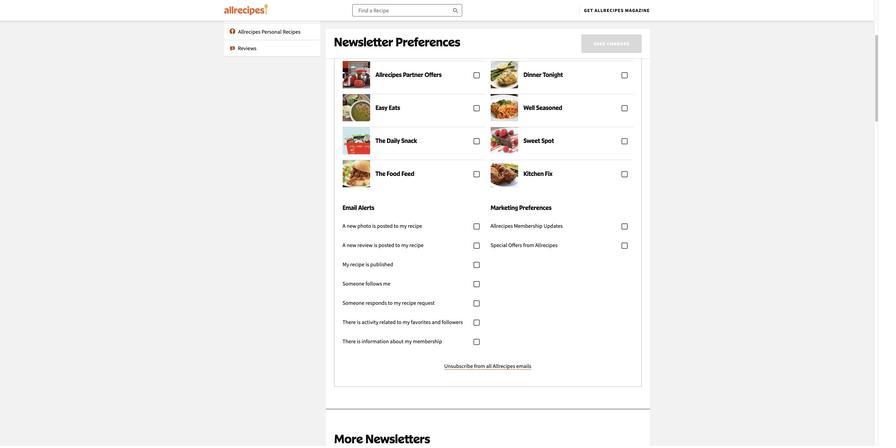 Task type: describe. For each thing, give the bounding box(es) containing it.
unsubscribe from all allrecipes emails
[[445, 363, 532, 370]]

someone responds to my recipe request
[[343, 299, 435, 306]]

all for from
[[487, 363, 492, 370]]

followers
[[442, 319, 463, 326]]

the food feed image
[[343, 160, 370, 188]]

personal
[[262, 28, 282, 35]]

my recipe is published
[[343, 261, 394, 268]]

get allrecipes magazine link
[[584, 7, 651, 13]]

eats
[[389, 104, 401, 111]]

saved items & collections link
[[224, 7, 321, 23]]

allrecipes down "updates"
[[536, 242, 558, 249]]

to right subscribe
[[622, 47, 627, 54]]

kitchen fix image
[[491, 160, 519, 188]]

snack
[[402, 137, 417, 144]]

sweet spot
[[524, 137, 555, 144]]

emails
[[517, 363, 532, 370]]

sweet
[[524, 137, 541, 144]]

email
[[343, 204, 357, 211]]

easy eats image
[[343, 94, 370, 122]]

subscribe to all
[[598, 47, 634, 54]]

feed
[[402, 170, 415, 177]]

membership
[[413, 338, 443, 345]]

my right about
[[405, 338, 412, 345]]

reviews link
[[224, 40, 321, 56]]

related
[[380, 319, 396, 326]]

alerts
[[359, 204, 375, 211]]

allrecipes personal recipes
[[238, 28, 301, 35]]

to up the a new review is posted to my recipe
[[394, 222, 399, 229]]

all for to
[[628, 47, 634, 54]]

membership
[[514, 222, 543, 229]]

well seasoned image
[[491, 94, 519, 122]]

spot
[[542, 137, 555, 144]]

someone for someone follows me
[[343, 280, 365, 287]]

get allrecipes magazine
[[584, 7, 651, 13]]

unsubscribe
[[445, 363, 473, 370]]

tonight
[[543, 71, 564, 78]]

dinner tonight
[[524, 71, 564, 78]]

allrecipes partner offers
[[376, 71, 442, 78]]

posted for photo
[[377, 222, 393, 229]]

someone for someone responds to my recipe request
[[343, 299, 365, 306]]

the daily snack
[[376, 137, 417, 144]]

easy eats
[[376, 104, 401, 111]]

items
[[253, 12, 266, 19]]

0 horizontal spatial from
[[475, 363, 486, 370]]

kitchen fix
[[524, 170, 553, 177]]

a new photo is posted to my recipe
[[343, 222, 423, 229]]

email alerts
[[343, 204, 375, 211]]

there for there is information about my membership
[[343, 338, 356, 345]]

well
[[524, 104, 535, 111]]

allrecipes left "partner"
[[376, 71, 402, 78]]

dinner
[[524, 71, 542, 78]]

recipes
[[283, 28, 301, 35]]

new for review
[[347, 242, 357, 249]]

is left activity
[[357, 319, 361, 326]]

published
[[371, 261, 394, 268]]

is left published
[[366, 261, 370, 268]]

Search text field
[[353, 4, 463, 16]]

the daily snack image
[[343, 127, 370, 155]]

information
[[362, 338, 389, 345]]

a for a new photo is posted to my recipe
[[343, 222, 346, 229]]

photo
[[358, 222, 371, 229]]

new for photo
[[347, 222, 357, 229]]

there for there is activity related to my favorites and followers
[[343, 319, 356, 326]]

a for a new review is posted to my recipe
[[343, 242, 346, 249]]

there is information about my membership
[[343, 338, 443, 345]]

a new review is posted to my recipe
[[343, 242, 424, 249]]

my down a new photo is posted to my recipe
[[402, 242, 409, 249]]

easy
[[376, 104, 388, 111]]

allrecipes partner offers image
[[343, 61, 370, 89]]

and
[[432, 319, 441, 326]]

subscribe
[[598, 47, 621, 54]]

1 horizontal spatial offers
[[509, 242, 523, 249]]

activity
[[362, 319, 379, 326]]



Task type: vqa. For each thing, say whether or not it's contained in the screenshot.
Save
no



Task type: locate. For each thing, give the bounding box(es) containing it.
is right photo
[[373, 222, 376, 229]]

is left 'information'
[[357, 338, 361, 345]]

newsletter preferences
[[334, 34, 461, 49]]

someone left "follows"
[[343, 280, 365, 287]]

preferences
[[396, 34, 461, 49], [520, 204, 552, 211]]

saved
[[238, 12, 252, 19]]

0 vertical spatial all
[[628, 47, 634, 54]]

0 vertical spatial preferences
[[396, 34, 461, 49]]

unsubscribe from all allrecipes emails link
[[445, 362, 532, 370]]

responds
[[366, 299, 387, 306]]

new left photo
[[347, 222, 357, 229]]

1 horizontal spatial all
[[628, 47, 634, 54]]

to
[[622, 47, 627, 54], [394, 222, 399, 229], [396, 242, 401, 249], [388, 299, 393, 306], [397, 319, 402, 326]]

allrecipes up the "reviews"
[[238, 28, 261, 35]]

the left daily
[[376, 137, 386, 144]]

all
[[628, 47, 634, 54], [487, 363, 492, 370]]

special offers from allrecipes
[[491, 242, 558, 249]]

all right subscribe
[[628, 47, 634, 54]]

allrecipes down marketing
[[491, 222, 513, 229]]

preferences for marketing preferences
[[520, 204, 552, 211]]

to right responds
[[388, 299, 393, 306]]

reviews
[[238, 45, 257, 52]]

1 the from the top
[[376, 137, 386, 144]]

there left activity
[[343, 319, 356, 326]]

preferences for newsletter preferences
[[396, 34, 461, 49]]

allrecipes
[[595, 7, 624, 13], [238, 28, 261, 35], [376, 71, 402, 78], [491, 222, 513, 229], [536, 242, 558, 249], [493, 363, 516, 370]]

is
[[373, 222, 376, 229], [374, 242, 378, 249], [366, 261, 370, 268], [357, 319, 361, 326], [357, 338, 361, 345]]

food
[[387, 170, 401, 177]]

0 vertical spatial there
[[343, 319, 356, 326]]

allrecipes left emails
[[493, 363, 516, 370]]

1 vertical spatial the
[[376, 170, 386, 177]]

1 a from the top
[[343, 222, 346, 229]]

get
[[584, 7, 594, 13]]

0 horizontal spatial offers
[[425, 71, 442, 78]]

the for the food feed
[[376, 170, 386, 177]]

the for the daily snack
[[376, 137, 386, 144]]

fix
[[546, 170, 553, 177]]

saved items & collections
[[238, 12, 297, 19]]

there
[[343, 319, 356, 326], [343, 338, 356, 345]]

recipe
[[408, 222, 423, 229], [410, 242, 424, 249], [351, 261, 365, 268], [402, 299, 417, 306]]

new left review
[[347, 242, 357, 249]]

partner
[[403, 71, 424, 78]]

0 horizontal spatial all
[[487, 363, 492, 370]]

newsletter
[[334, 34, 394, 49]]

1 vertical spatial offers
[[509, 242, 523, 249]]

2 the from the top
[[376, 170, 386, 177]]

0 vertical spatial offers
[[425, 71, 442, 78]]

1 horizontal spatial from
[[524, 242, 535, 249]]

1 someone from the top
[[343, 280, 365, 287]]

marketing preferences
[[491, 204, 552, 211]]

dinner tonight image
[[491, 61, 519, 89]]

my
[[400, 222, 407, 229], [402, 242, 409, 249], [394, 299, 401, 306], [403, 319, 410, 326], [405, 338, 412, 345]]

follows
[[366, 280, 382, 287]]

0 horizontal spatial preferences
[[396, 34, 461, 49]]

seasoned
[[537, 104, 563, 111]]

2 new from the top
[[347, 242, 357, 249]]

my up there is activity related to my favorites and followers at the bottom
[[394, 299, 401, 306]]

from down membership
[[524, 242, 535, 249]]

favorites
[[411, 319, 431, 326]]

a up my
[[343, 242, 346, 249]]

someone follows me
[[343, 280, 391, 287]]

2 someone from the top
[[343, 299, 365, 306]]

posted up the a new review is posted to my recipe
[[377, 222, 393, 229]]

1 horizontal spatial preferences
[[520, 204, 552, 211]]

the
[[376, 137, 386, 144], [376, 170, 386, 177]]

my left favorites
[[403, 319, 410, 326]]

posted down a new photo is posted to my recipe
[[379, 242, 395, 249]]

allrecipes membership updates
[[491, 222, 563, 229]]

sweet spot image
[[491, 127, 519, 155]]

1 vertical spatial someone
[[343, 299, 365, 306]]

offers right special
[[509, 242, 523, 249]]

to down a new photo is posted to my recipe
[[396, 242, 401, 249]]

0 vertical spatial someone
[[343, 280, 365, 287]]

1 vertical spatial from
[[475, 363, 486, 370]]

a down email
[[343, 222, 346, 229]]

well seasoned
[[524, 104, 563, 111]]

&
[[267, 12, 270, 19]]

offers right "partner"
[[425, 71, 442, 78]]

posted
[[377, 222, 393, 229], [379, 242, 395, 249]]

marketing
[[491, 204, 519, 211]]

1 there from the top
[[343, 319, 356, 326]]

from right unsubscribe
[[475, 363, 486, 370]]

my
[[343, 261, 349, 268]]

subscribe to all link
[[598, 46, 634, 55]]

daily
[[387, 137, 400, 144]]

offers
[[425, 71, 442, 78], [509, 242, 523, 249]]

1 vertical spatial all
[[487, 363, 492, 370]]

1 vertical spatial preferences
[[520, 204, 552, 211]]

someone left responds
[[343, 299, 365, 306]]

2 there from the top
[[343, 338, 356, 345]]

0 vertical spatial a
[[343, 222, 346, 229]]

posted for review
[[379, 242, 395, 249]]

a
[[343, 222, 346, 229], [343, 242, 346, 249]]

allrecipes personal recipes link
[[224, 23, 321, 40]]

updates
[[544, 222, 563, 229]]

0 vertical spatial the
[[376, 137, 386, 144]]

someone
[[343, 280, 365, 287], [343, 299, 365, 306]]

the food feed
[[376, 170, 415, 177]]

the left food
[[376, 170, 386, 177]]

1 vertical spatial a
[[343, 242, 346, 249]]

special
[[491, 242, 508, 249]]

collections
[[272, 12, 297, 19]]

my up the a new review is posted to my recipe
[[400, 222, 407, 229]]

request
[[418, 299, 435, 306]]

new
[[347, 222, 357, 229], [347, 242, 357, 249]]

1 vertical spatial posted
[[379, 242, 395, 249]]

kitchen
[[524, 170, 544, 177]]

0 vertical spatial from
[[524, 242, 535, 249]]

me
[[384, 280, 391, 287]]

from
[[524, 242, 535, 249], [475, 363, 486, 370]]

there left 'information'
[[343, 338, 356, 345]]

there is activity related to my favorites and followers
[[343, 319, 463, 326]]

allrecipes right get
[[595, 7, 624, 13]]

1 vertical spatial new
[[347, 242, 357, 249]]

all right unsubscribe
[[487, 363, 492, 370]]

magazine
[[626, 7, 651, 13]]

is right review
[[374, 242, 378, 249]]

about
[[390, 338, 404, 345]]

to right the related
[[397, 319, 402, 326]]

0 vertical spatial posted
[[377, 222, 393, 229]]

review
[[358, 242, 373, 249]]

1 new from the top
[[347, 222, 357, 229]]

0 vertical spatial new
[[347, 222, 357, 229]]

2 a from the top
[[343, 242, 346, 249]]

1 vertical spatial there
[[343, 338, 356, 345]]



